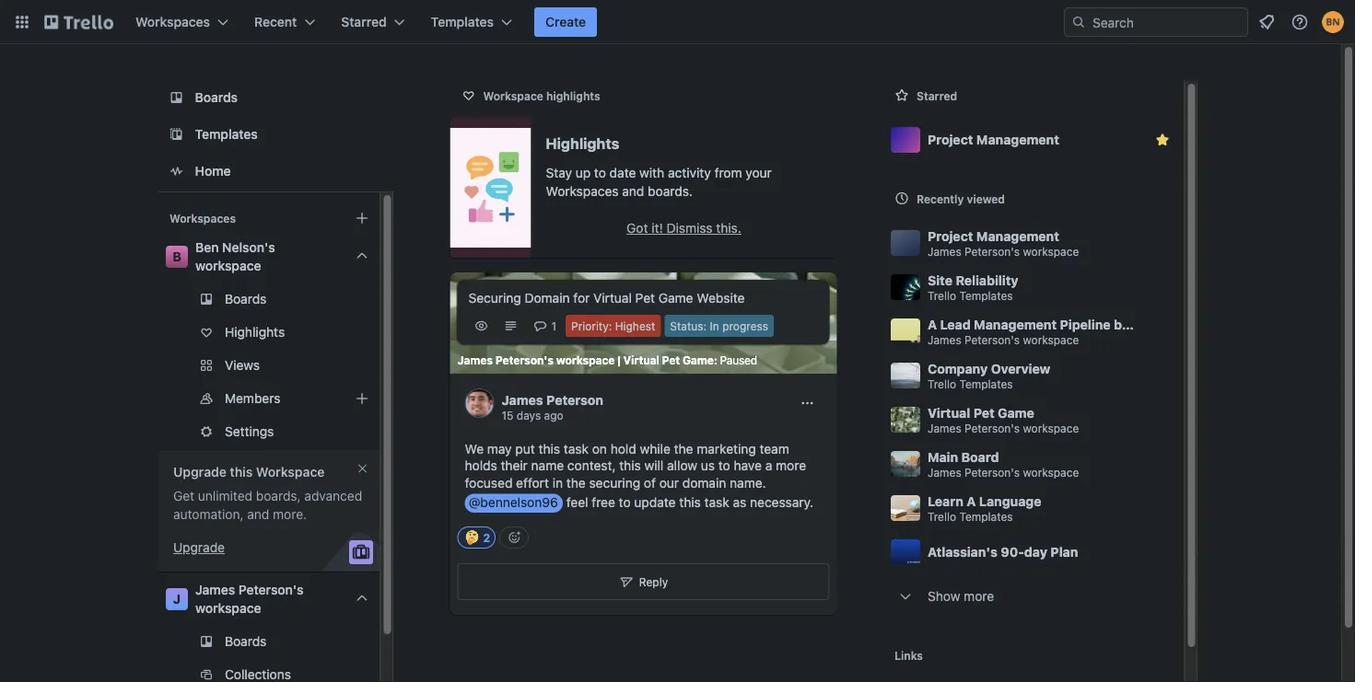 Task type: locate. For each thing, give the bounding box(es) containing it.
templates down company
[[959, 378, 1013, 391]]

more.
[[272, 507, 306, 522]]

0 vertical spatial workspaces
[[135, 14, 210, 29]]

1 vertical spatial workspace
[[256, 465, 324, 480]]

james up main
[[927, 422, 961, 435]]

project down recently at the right of page
[[927, 228, 973, 244]]

upgrade up get
[[173, 465, 226, 480]]

Search field
[[1086, 8, 1247, 36]]

workspace left highlights
[[483, 89, 543, 102]]

1 vertical spatial forward image
[[376, 421, 398, 443]]

0 vertical spatial to
[[594, 165, 606, 181]]

0 vertical spatial project
[[927, 132, 973, 147]]

management up overview
[[973, 317, 1056, 332]]

workspace
[[1023, 246, 1079, 258], [195, 258, 261, 274], [1023, 334, 1079, 347], [556, 354, 615, 367], [1023, 422, 1079, 435], [1023, 467, 1079, 480], [195, 601, 261, 616]]

upgrade button
[[173, 539, 224, 557]]

put
[[515, 441, 535, 457]]

0 vertical spatial management
[[976, 132, 1059, 147]]

domain
[[682, 476, 726, 491]]

pet down status:
[[662, 354, 680, 367]]

james inside james peterson's workspace
[[195, 583, 235, 598]]

1 horizontal spatial a
[[966, 494, 976, 509]]

home image
[[165, 160, 187, 182]]

1 upgrade from the top
[[173, 465, 226, 480]]

1 trello from the top
[[927, 290, 956, 303]]

upgrade down automation,
[[173, 540, 224, 556]]

1 horizontal spatial highlights
[[546, 135, 619, 152]]

boards.
[[648, 184, 693, 199]]

1 vertical spatial to
[[718, 459, 730, 474]]

james inside a lead management pipeline by crmble james peterson's workspace
[[927, 334, 961, 347]]

pet inside the virtual pet game james peterson's workspace
[[973, 405, 994, 421]]

to right free
[[619, 495, 631, 510]]

0 horizontal spatial and
[[247, 507, 269, 522]]

management for project management james peterson's workspace
[[976, 228, 1059, 244]]

0 vertical spatial upgrade
[[173, 465, 226, 480]]

0 horizontal spatial pet
[[635, 291, 655, 306]]

forward image
[[376, 355, 398, 377], [376, 421, 398, 443]]

peterson's up company overview trello templates
[[964, 334, 1019, 347]]

0 vertical spatial the
[[674, 441, 693, 457]]

the right in
[[566, 476, 586, 491]]

2 upgrade from the top
[[173, 540, 224, 556]]

settings
[[224, 424, 273, 439]]

1 vertical spatial more
[[963, 589, 994, 604]]

2 vertical spatial trello
[[927, 511, 956, 524]]

as
[[733, 495, 746, 510]]

workspace inside upgrade this workspace get unlimited boards, advanced automation, and more.
[[256, 465, 324, 480]]

forward image
[[376, 388, 398, 410], [376, 664, 398, 683]]

1 vertical spatial the
[[566, 476, 586, 491]]

workspace up boards,
[[256, 465, 324, 480]]

settings link
[[158, 417, 398, 447]]

boards link for highlights
[[158, 285, 380, 314]]

a left lead
[[927, 317, 937, 332]]

activity
[[668, 165, 711, 181]]

game
[[658, 291, 693, 306], [683, 354, 714, 367], [997, 405, 1034, 421]]

game down status:
[[683, 354, 714, 367]]

task left "as"
[[704, 495, 729, 510]]

templates right starred popup button
[[431, 14, 494, 29]]

1 vertical spatial project
[[927, 228, 973, 244]]

2 vertical spatial virtual
[[927, 405, 970, 421]]

workspace up a lead management pipeline by crmble james peterson's workspace at the right
[[1023, 246, 1079, 258]]

trello down 'site'
[[927, 290, 956, 303]]

peterson's up reliability
[[964, 246, 1019, 258]]

workspace down pipeline
[[1023, 334, 1079, 347]]

reliability
[[955, 273, 1018, 288]]

0 horizontal spatial more
[[776, 459, 806, 474]]

focused
[[465, 476, 513, 491]]

project
[[927, 132, 973, 147], [927, 228, 973, 244]]

learn a language trello templates
[[927, 494, 1041, 524]]

may
[[487, 441, 512, 457]]

atlassian's 90-day plan link
[[883, 531, 1184, 575]]

workspaces up ben
[[169, 212, 235, 225]]

1 horizontal spatial starred
[[916, 89, 957, 102]]

boards right the 'board' image
[[195, 90, 238, 105]]

virtual right |
[[623, 354, 659, 367]]

workspace
[[483, 89, 543, 102], [256, 465, 324, 480]]

starred
[[341, 14, 387, 29], [916, 89, 957, 102]]

1 vertical spatial boards
[[224, 292, 266, 307]]

highlights
[[546, 135, 619, 152], [224, 325, 284, 340]]

0 vertical spatial more
[[776, 459, 806, 474]]

team
[[760, 441, 789, 457]]

and inside upgrade this workspace get unlimited boards, advanced automation, and more.
[[247, 507, 269, 522]]

a
[[765, 459, 772, 474]]

the up "allow"
[[674, 441, 693, 457]]

0 vertical spatial highlights
[[546, 135, 619, 152]]

peterson's down 'board' at bottom right
[[964, 467, 1019, 480]]

boards link
[[158, 81, 394, 114], [158, 285, 380, 314], [158, 627, 380, 657]]

task up contest,
[[564, 441, 589, 457]]

click to unstar project management. it will be removed from your starred list. image
[[1153, 131, 1171, 149]]

boards link up templates link
[[158, 81, 394, 114]]

of
[[644, 476, 656, 491]]

0 vertical spatial and
[[622, 184, 644, 199]]

peterson's up 'board' at bottom right
[[964, 422, 1019, 435]]

b
[[172, 249, 181, 264]]

starred right recent "popup button"
[[341, 14, 387, 29]]

website
[[697, 291, 745, 306]]

2 vertical spatial game
[[997, 405, 1034, 421]]

create button
[[534, 7, 597, 37]]

game down overview
[[997, 405, 1034, 421]]

0 horizontal spatial to
[[594, 165, 606, 181]]

templates down language
[[959, 511, 1013, 524]]

peterson's down more.
[[238, 583, 303, 598]]

1 vertical spatial task
[[704, 495, 729, 510]]

more right a
[[776, 459, 806, 474]]

upgrade for upgrade this workspace get unlimited boards, advanced automation, and more.
[[173, 465, 226, 480]]

this up unlimited at the left bottom of page
[[229, 465, 252, 480]]

virtual up main
[[927, 405, 970, 421]]

more right "show"
[[963, 589, 994, 604]]

templates
[[431, 14, 494, 29], [195, 127, 258, 142], [959, 290, 1013, 303], [959, 378, 1013, 391], [959, 511, 1013, 524]]

1 vertical spatial boards link
[[158, 285, 380, 314]]

1 vertical spatial pet
[[662, 354, 680, 367]]

1 vertical spatial forward image
[[376, 664, 398, 683]]

primary element
[[0, 0, 1355, 44]]

atlassian's
[[927, 545, 997, 560]]

2 boards link from the top
[[158, 285, 380, 314]]

peterson's inside the virtual pet game james peterson's workspace
[[964, 422, 1019, 435]]

by
[[1113, 317, 1129, 332]]

james inside james peterson 15 days ago
[[502, 392, 543, 407]]

1 horizontal spatial task
[[704, 495, 729, 510]]

progress
[[722, 320, 768, 333]]

1 vertical spatial upgrade
[[173, 540, 224, 556]]

this down domain
[[679, 495, 701, 510]]

virtual up priority: highest
[[593, 291, 632, 306]]

trello
[[927, 290, 956, 303], [927, 378, 956, 391], [927, 511, 956, 524]]

trello for company
[[927, 378, 956, 391]]

james up 'site'
[[927, 246, 961, 258]]

trello down learn
[[927, 511, 956, 524]]

1 horizontal spatial and
[[622, 184, 644, 199]]

3 trello from the top
[[927, 511, 956, 524]]

to right up
[[594, 165, 606, 181]]

back to home image
[[44, 7, 113, 37]]

0 vertical spatial virtual
[[593, 291, 632, 306]]

main
[[927, 450, 958, 465]]

a right learn
[[966, 494, 976, 509]]

plan
[[1050, 545, 1078, 560]]

0 vertical spatial forward image
[[376, 388, 398, 410]]

0 vertical spatial task
[[564, 441, 589, 457]]

2 vertical spatial to
[[619, 495, 631, 510]]

upgrade inside upgrade this workspace get unlimited boards, advanced automation, and more.
[[173, 465, 226, 480]]

1 boards link from the top
[[158, 81, 394, 114]]

up
[[576, 165, 591, 181]]

atlassian's 90-day plan
[[927, 545, 1078, 560]]

1 horizontal spatial more
[[963, 589, 994, 604]]

1 forward image from the top
[[376, 355, 398, 377]]

templates inside site reliability trello templates
[[959, 290, 1013, 303]]

0 vertical spatial workspace
[[483, 89, 543, 102]]

game up status:
[[658, 291, 693, 306]]

2 vertical spatial pet
[[973, 405, 994, 421]]

views
[[224, 358, 259, 373]]

priority:
[[571, 320, 612, 333]]

0 vertical spatial trello
[[927, 290, 956, 303]]

name.
[[730, 476, 766, 491]]

boards link down james peterson's workspace
[[158, 627, 380, 657]]

workspaces up the 'board' image
[[135, 14, 210, 29]]

workspace down the nelson's
[[195, 258, 261, 274]]

project for project management james peterson's workspace
[[927, 228, 973, 244]]

stay up to date with activity from your workspaces and boards.
[[546, 165, 772, 199]]

0 horizontal spatial workspace
[[256, 465, 324, 480]]

and down date
[[622, 184, 644, 199]]

highlights link
[[158, 318, 380, 347]]

j
[[173, 592, 180, 607]]

james up the days on the left bottom
[[502, 392, 543, 407]]

1 vertical spatial and
[[247, 507, 269, 522]]

templates down reliability
[[959, 290, 1013, 303]]

management down viewed
[[976, 228, 1059, 244]]

project up recently at the right of page
[[927, 132, 973, 147]]

0 horizontal spatial task
[[564, 441, 589, 457]]

highlights up 'views'
[[224, 325, 284, 340]]

2 vertical spatial management
[[973, 317, 1056, 332]]

1 vertical spatial starred
[[916, 89, 957, 102]]

forward image inside views link
[[376, 355, 398, 377]]

0 vertical spatial a
[[927, 317, 937, 332]]

more inside "button"
[[963, 589, 994, 604]]

workspace up language
[[1023, 467, 1079, 480]]

workspace inside project management james peterson's workspace
[[1023, 246, 1079, 258]]

the
[[674, 441, 693, 457], [566, 476, 586, 491]]

project management
[[927, 132, 1059, 147]]

get
[[173, 489, 194, 504]]

nelson's
[[222, 240, 275, 255]]

crmble
[[1132, 317, 1179, 332]]

1 horizontal spatial the
[[674, 441, 693, 457]]

forward image inside settings link
[[376, 421, 398, 443]]

more
[[776, 459, 806, 474], [963, 589, 994, 604]]

automation,
[[173, 507, 243, 522]]

2 vertical spatial boards link
[[158, 627, 380, 657]]

learn
[[927, 494, 963, 509]]

upgrade
[[173, 465, 226, 480], [173, 540, 224, 556]]

workspace right "j"
[[195, 601, 261, 616]]

and down boards,
[[247, 507, 269, 522]]

1 vertical spatial management
[[976, 228, 1059, 244]]

open information menu image
[[1291, 13, 1309, 31]]

pet up highest
[[635, 291, 655, 306]]

1 horizontal spatial to
[[619, 495, 631, 510]]

trello inside site reliability trello templates
[[927, 290, 956, 303]]

peterson's inside a lead management pipeline by crmble james peterson's workspace
[[964, 334, 1019, 347]]

days
[[517, 409, 541, 422]]

and inside stay up to date with activity from your workspaces and boards.
[[622, 184, 644, 199]]

templates up 'home'
[[195, 127, 258, 142]]

2 trello from the top
[[927, 378, 956, 391]]

viewed
[[966, 193, 1005, 205]]

boards up highlights link
[[224, 292, 266, 307]]

1 vertical spatial highlights
[[224, 325, 284, 340]]

boards link up highlights link
[[158, 285, 380, 314]]

got it! dismiss this.
[[627, 221, 741, 236]]

add image
[[351, 388, 373, 410]]

0 vertical spatial forward image
[[376, 355, 398, 377]]

1 project from the top
[[927, 132, 973, 147]]

workspace up the main board james peterson's workspace at the bottom of the page
[[1023, 422, 1079, 435]]

boards for highlights
[[224, 292, 266, 307]]

pet
[[635, 291, 655, 306], [662, 354, 680, 367], [973, 405, 994, 421]]

pet down company overview trello templates
[[973, 405, 994, 421]]

james right "j"
[[195, 583, 235, 598]]

0 horizontal spatial starred
[[341, 14, 387, 29]]

upgrade this workspace get unlimited boards, advanced automation, and more.
[[173, 465, 362, 522]]

james down lead
[[927, 334, 961, 347]]

0 vertical spatial starred
[[341, 14, 387, 29]]

this up name
[[539, 441, 560, 457]]

to
[[594, 165, 606, 181], [718, 459, 730, 474], [619, 495, 631, 510]]

workspaces down up
[[546, 184, 619, 199]]

company
[[927, 361, 987, 376]]

2 vertical spatial boards
[[224, 634, 266, 649]]

2 horizontal spatial to
[[718, 459, 730, 474]]

advanced
[[304, 489, 362, 504]]

free
[[592, 495, 615, 510]]

template board image
[[165, 123, 187, 146]]

management up viewed
[[976, 132, 1059, 147]]

highlights up up
[[546, 135, 619, 152]]

starred up project management
[[916, 89, 957, 102]]

2 forward image from the top
[[376, 421, 398, 443]]

workspaces inside workspaces popup button
[[135, 14, 210, 29]]

effort
[[516, 476, 549, 491]]

0 horizontal spatial the
[[566, 476, 586, 491]]

unlimited
[[197, 489, 252, 504]]

1 vertical spatial trello
[[927, 378, 956, 391]]

for
[[573, 291, 590, 306]]

1 vertical spatial workspaces
[[546, 184, 619, 199]]

2 project from the top
[[927, 228, 973, 244]]

project for project management
[[927, 132, 973, 147]]

got it! dismiss this. button
[[546, 214, 822, 243]]

2 horizontal spatial pet
[[973, 405, 994, 421]]

peterson's inside the main board james peterson's workspace
[[964, 467, 1019, 480]]

1 forward image from the top
[[376, 388, 398, 410]]

management inside project management james peterson's workspace
[[976, 228, 1059, 244]]

trello down company
[[927, 378, 956, 391]]

1 vertical spatial a
[[966, 494, 976, 509]]

boards down james peterson's workspace
[[224, 634, 266, 649]]

james down main
[[927, 467, 961, 480]]

|
[[617, 354, 621, 367]]

search image
[[1071, 15, 1086, 29]]

name
[[531, 459, 564, 474]]

task
[[564, 441, 589, 457], [704, 495, 729, 510]]

project inside project management james peterson's workspace
[[927, 228, 973, 244]]

day
[[1024, 545, 1047, 560]]

0 vertical spatial boards link
[[158, 81, 394, 114]]

1
[[551, 320, 557, 333]]

show
[[927, 589, 960, 604]]

0 vertical spatial boards
[[195, 90, 238, 105]]

0 horizontal spatial a
[[927, 317, 937, 332]]

to right us
[[718, 459, 730, 474]]

trello inside company overview trello templates
[[927, 378, 956, 391]]



Task type: vqa. For each thing, say whether or not it's contained in the screenshot.


Task type: describe. For each thing, give the bounding box(es) containing it.
james down securing
[[457, 354, 493, 367]]

james inside the main board james peterson's workspace
[[927, 467, 961, 480]]

templates inside learn a language trello templates
[[959, 511, 1013, 524]]

highlights
[[546, 89, 600, 102]]

lead
[[940, 317, 970, 332]]

we
[[465, 441, 484, 457]]

holds
[[465, 459, 497, 474]]

management inside a lead management pipeline by crmble james peterson's workspace
[[973, 317, 1056, 332]]

site reliability trello templates
[[927, 273, 1018, 303]]

a inside a lead management pipeline by crmble james peterson's workspace
[[927, 317, 937, 332]]

marketing
[[697, 441, 756, 457]]

company overview trello templates
[[927, 361, 1050, 391]]

virtual pet game link
[[623, 353, 714, 368]]

2
[[483, 532, 490, 545]]

peterson
[[546, 392, 603, 407]]

we may put this task on hold while the marketing team holds their name contest, this will allow us to have a more focused effort in the securing of our domain name. @bennelson96 feel free to update this task as necessary.
[[465, 441, 813, 510]]

workspaces button
[[124, 7, 240, 37]]

peterson's down 1
[[495, 354, 554, 367]]

language
[[979, 494, 1041, 509]]

stay
[[546, 165, 572, 181]]

ben nelson (bennelson96) image
[[1322, 11, 1344, 33]]

recently viewed
[[916, 193, 1005, 205]]

peterson's inside james peterson's workspace
[[238, 583, 303, 598]]

virtual inside the virtual pet game james peterson's workspace
[[927, 405, 970, 421]]

0 notifications image
[[1256, 11, 1278, 33]]

got
[[627, 221, 648, 236]]

starred inside popup button
[[341, 14, 387, 29]]

will
[[644, 459, 664, 474]]

templates inside company overview trello templates
[[959, 378, 1013, 391]]

1 vertical spatial game
[[683, 354, 714, 367]]

game inside the virtual pet game james peterson's workspace
[[997, 405, 1034, 421]]

james inside the virtual pet game james peterson's workspace
[[927, 422, 961, 435]]

more inside we may put this task on hold while the marketing team holds their name contest, this will allow us to have a more focused effort in the securing of our domain name. @bennelson96 feel free to update this task as necessary.
[[776, 459, 806, 474]]

site
[[927, 273, 952, 288]]

a inside learn a language trello templates
[[966, 494, 976, 509]]

peterson's inside project management james peterson's workspace
[[964, 246, 1019, 258]]

a lead management pipeline by crmble james peterson's workspace
[[927, 317, 1179, 347]]

boards,
[[256, 489, 300, 504]]

recently
[[916, 193, 964, 205]]

james peterson's workspace | virtual pet game : paused
[[457, 354, 757, 367]]

@bennelson96
[[469, 495, 558, 510]]

upgrade for upgrade
[[173, 540, 224, 556]]

contest,
[[567, 459, 616, 474]]

members
[[224, 391, 280, 406]]

with
[[640, 165, 664, 181]]

templates inside 'popup button'
[[431, 14, 494, 29]]

0 vertical spatial game
[[658, 291, 693, 306]]

0 vertical spatial pet
[[635, 291, 655, 306]]

james inside project management james peterson's workspace
[[927, 246, 961, 258]]

date
[[610, 165, 636, 181]]

allow
[[667, 459, 697, 474]]

while
[[640, 441, 671, 457]]

project management james peterson's workspace
[[927, 228, 1079, 258]]

feel
[[566, 495, 588, 510]]

forward image inside members link
[[376, 388, 398, 410]]

highest
[[615, 320, 655, 333]]

in
[[710, 320, 719, 333]]

2 vertical spatial workspaces
[[169, 212, 235, 225]]

create a workspace image
[[351, 207, 373, 229]]

management for project management
[[976, 132, 1059, 147]]

recent button
[[243, 7, 326, 37]]

paused
[[720, 354, 757, 367]]

securing
[[468, 291, 521, 306]]

forward image for views
[[376, 355, 398, 377]]

3 boards link from the top
[[158, 627, 380, 657]]

ben nelson's workspace
[[195, 240, 275, 274]]

update
[[634, 495, 676, 510]]

2 forward image from the top
[[376, 664, 398, 683]]

project management link
[[883, 118, 1184, 162]]

workspace inside the virtual pet game james peterson's workspace
[[1023, 422, 1079, 435]]

show more button
[[883, 575, 1184, 619]]

hold
[[611, 441, 636, 457]]

workspaces inside stay up to date with activity from your workspaces and boards.
[[546, 184, 619, 199]]

status:
[[670, 320, 707, 333]]

trello for site
[[927, 290, 956, 303]]

workspace inside james peterson's workspace
[[195, 601, 261, 616]]

create
[[545, 14, 586, 29]]

this.
[[716, 221, 741, 236]]

home link
[[158, 155, 394, 188]]

boards for templates
[[195, 90, 238, 105]]

workspace highlights
[[483, 89, 600, 102]]

workspace left |
[[556, 354, 615, 367]]

1 horizontal spatial pet
[[662, 354, 680, 367]]

reply button
[[457, 564, 830, 601]]

it!
[[652, 221, 663, 236]]

1 horizontal spatial workspace
[[483, 89, 543, 102]]

home
[[195, 164, 231, 179]]

on
[[592, 441, 607, 457]]

virtual pet game james peterson's workspace
[[927, 405, 1079, 435]]

add reaction image
[[500, 527, 529, 549]]

forward image for settings
[[376, 421, 398, 443]]

securing domain for virtual pet game website
[[468, 291, 745, 306]]

show more
[[927, 589, 994, 604]]

have
[[734, 459, 762, 474]]

recent
[[254, 14, 297, 29]]

this down hold
[[619, 459, 641, 474]]

0 horizontal spatial highlights
[[224, 325, 284, 340]]

workspace inside ben nelson's workspace
[[195, 258, 261, 274]]

1 vertical spatial virtual
[[623, 354, 659, 367]]

reply
[[639, 576, 668, 589]]

main board james peterson's workspace
[[927, 450, 1079, 480]]

our
[[659, 476, 679, 491]]

board image
[[165, 87, 187, 109]]

your
[[746, 165, 772, 181]]

ago
[[544, 409, 563, 422]]

in
[[552, 476, 563, 491]]

necessary.
[[750, 495, 813, 510]]

from
[[714, 165, 742, 181]]

workspace inside the main board james peterson's workspace
[[1023, 467, 1079, 480]]

this inside upgrade this workspace get unlimited boards, advanced automation, and more.
[[229, 465, 252, 480]]

starred button
[[330, 7, 416, 37]]

boards link for templates
[[158, 81, 394, 114]]

dismiss
[[667, 221, 713, 236]]

overview
[[991, 361, 1050, 376]]

links
[[894, 649, 923, 662]]

to inside stay up to date with activity from your workspaces and boards.
[[594, 165, 606, 181]]

views link
[[158, 351, 398, 380]]

workspace inside a lead management pipeline by crmble james peterson's workspace
[[1023, 334, 1079, 347]]

90-
[[1000, 545, 1024, 560]]

members link
[[158, 384, 398, 414]]

status: in progress
[[670, 320, 768, 333]]

trello inside learn a language trello templates
[[927, 511, 956, 524]]

pipeline
[[1060, 317, 1110, 332]]

15
[[502, 409, 514, 422]]



